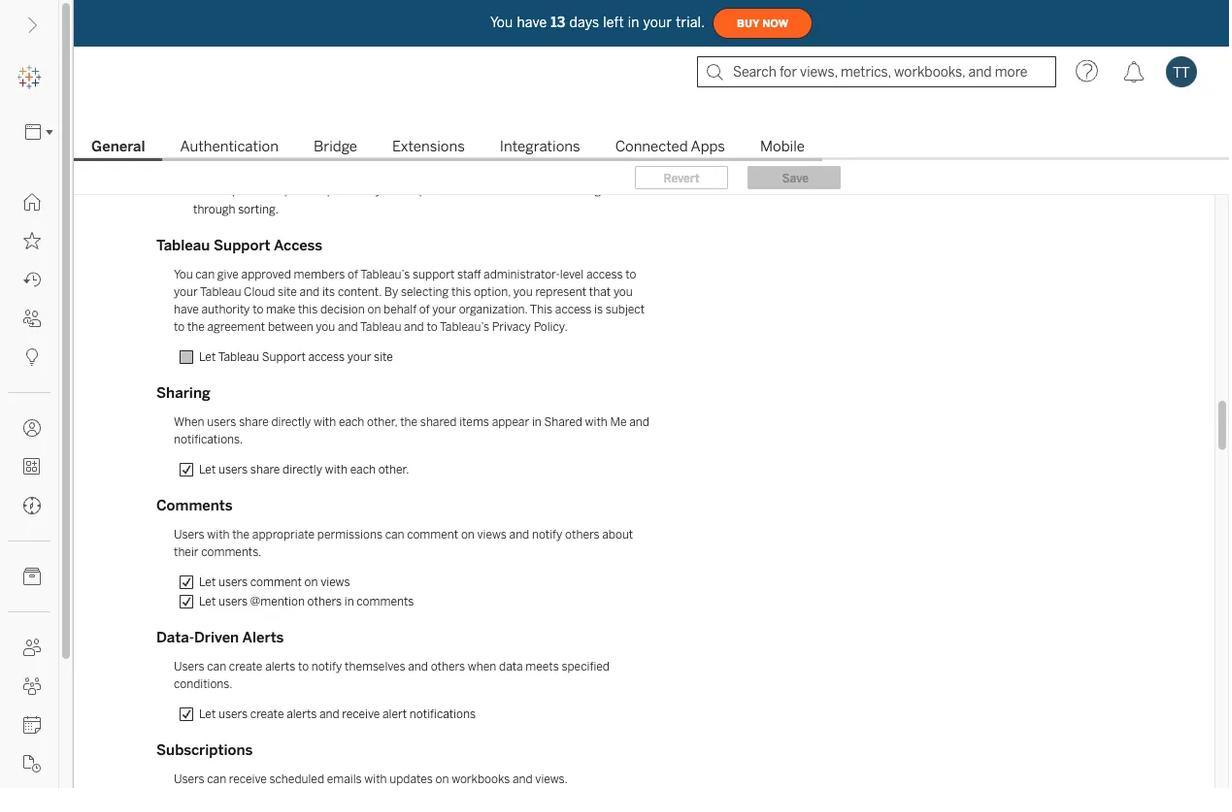 Task type: locate. For each thing, give the bounding box(es) containing it.
let for tableau support access
[[199, 350, 216, 364]]

0 horizontal spatial is
[[239, 164, 248, 178]]

data inside content is removed (filtered) from lineage if users don't have appropriate permissions. this impairs complete impact analysis but prevents sensitive data from being inferred through sorting.
[[518, 183, 541, 197]]

others right @mention
[[308, 595, 342, 609]]

the right other,
[[400, 415, 418, 429]]

trial.
[[676, 14, 705, 30]]

the down authority
[[187, 320, 205, 334]]

each left other,
[[339, 415, 365, 429]]

users can create alerts to notify themselves and others when data meets specified conditions.
[[174, 660, 610, 692]]

complete
[[261, 183, 311, 197]]

2 vertical spatial have
[[174, 303, 199, 317]]

2 vertical spatial users
[[174, 773, 205, 787]]

tableau up authority
[[200, 285, 241, 299]]

users can receive scheduled emails with updates on workbooks and views.
[[174, 773, 568, 787]]

0 vertical spatial tableau's
[[361, 268, 410, 282]]

1 vertical spatial access
[[556, 303, 592, 317]]

connected apps
[[616, 138, 726, 155]]

1 horizontal spatial views
[[477, 528, 507, 542]]

users down notifications.
[[219, 463, 248, 477]]

can inside you can give approved members of tableau's support staff administrator-level access to your tableau cloud site and its content. by selecting this option, you represent that you have authority to make this decision on behalf of your organization. this access is subject to the agreement between you and tableau and to tableau's privacy policy.
[[196, 268, 215, 282]]

1 vertical spatial you
[[174, 268, 193, 282]]

0 vertical spatial notify
[[532, 528, 563, 542]]

notify inside 'users can create alerts to notify themselves and others when data meets specified conditions.'
[[312, 660, 342, 674]]

let down notifications.
[[199, 463, 216, 477]]

1 vertical spatial the
[[400, 415, 418, 429]]

0 vertical spatial site
[[278, 285, 297, 299]]

0 vertical spatial this
[[452, 285, 471, 299]]

others for let users comment on views let users @mention others in comments
[[308, 595, 342, 609]]

each
[[339, 415, 365, 429], [350, 463, 376, 477]]

0 vertical spatial of
[[348, 268, 358, 282]]

you up subject on the top of page
[[614, 285, 633, 299]]

1 vertical spatial each
[[350, 463, 376, 477]]

main content
[[74, 0, 1230, 789]]

create
[[229, 660, 263, 674], [250, 708, 284, 722]]

0 vertical spatial this
[[193, 183, 216, 197]]

(filtered)
[[300, 164, 346, 178]]

revert button
[[635, 166, 729, 189]]

access down between
[[308, 350, 345, 364]]

directly
[[271, 415, 311, 429], [283, 463, 323, 477]]

site down behalf
[[374, 350, 393, 364]]

2 horizontal spatial have
[[517, 14, 547, 30]]

have
[[517, 14, 547, 30], [489, 164, 514, 178], [174, 303, 199, 317]]

on inside 'users with the appropriate permissions can comment on views and notify others about their comments.'
[[461, 528, 475, 542]]

notify left about
[[532, 528, 563, 542]]

users
[[174, 528, 205, 542], [174, 660, 205, 674], [174, 773, 205, 787]]

0 vertical spatial users
[[174, 528, 205, 542]]

appropriate inside content is removed (filtered) from lineage if users don't have appropriate permissions. this impairs complete impact analysis but prevents sensitive data from being inferred through sorting.
[[517, 164, 579, 178]]

0 vertical spatial views
[[477, 528, 507, 542]]

alerts for and
[[287, 708, 317, 722]]

can up conditions.
[[207, 660, 226, 674]]

1 horizontal spatial tableau's
[[440, 320, 490, 334]]

data right when
[[499, 660, 523, 674]]

4 let from the top
[[199, 595, 216, 609]]

workbooks
[[452, 773, 510, 787]]

support up give
[[214, 237, 271, 255]]

buy now button
[[713, 8, 813, 39]]

with up comments.
[[207, 528, 230, 542]]

main content containing general
[[74, 0, 1230, 789]]

1 vertical spatial have
[[489, 164, 514, 178]]

0 vertical spatial create
[[229, 660, 263, 674]]

your down tableau support access
[[174, 285, 198, 299]]

have left authority
[[174, 303, 199, 317]]

users up conditions.
[[174, 660, 205, 674]]

2 horizontal spatial in
[[628, 14, 640, 30]]

when
[[468, 660, 497, 674]]

have left 13 on the top left
[[517, 14, 547, 30]]

can down subscriptions
[[207, 773, 226, 787]]

1 horizontal spatial site
[[374, 350, 393, 364]]

you down decision
[[316, 320, 335, 334]]

access up the that
[[587, 268, 623, 282]]

tableau
[[156, 237, 210, 255], [200, 285, 241, 299], [360, 320, 402, 334], [218, 350, 259, 364]]

and inside 'users with the appropriate permissions can comment on views and notify others about their comments.'
[[510, 528, 530, 542]]

2 vertical spatial in
[[345, 595, 354, 609]]

1 horizontal spatial notify
[[532, 528, 563, 542]]

views inside 'users with the appropriate permissions can comment on views and notify others about their comments.'
[[477, 528, 507, 542]]

navigation
[[74, 132, 1230, 161]]

users down conditions.
[[219, 708, 248, 722]]

1 vertical spatial support
[[262, 350, 306, 364]]

with left the me
[[585, 415, 608, 429]]

in right appear
[[532, 415, 542, 429]]

users for let users comment on views let users @mention others in comments
[[219, 576, 248, 590]]

0 vertical spatial each
[[339, 415, 365, 429]]

bridge
[[314, 138, 357, 155]]

0 vertical spatial is
[[239, 164, 248, 178]]

items
[[460, 415, 490, 429]]

0 vertical spatial share
[[239, 415, 269, 429]]

1 horizontal spatial the
[[232, 528, 250, 542]]

1 vertical spatial site
[[374, 350, 393, 364]]

1 horizontal spatial comment
[[407, 528, 459, 542]]

0 horizontal spatial tableau's
[[361, 268, 410, 282]]

in left "comments"
[[345, 595, 354, 609]]

you
[[490, 14, 513, 30], [174, 268, 193, 282]]

have inside you can give approved members of tableau's support staff administrator-level access to your tableau cloud site and its content. by selecting this option, you represent that you have authority to make this decision on behalf of your organization. this access is subject to the agreement between you and tableau and to tableau's privacy policy.
[[174, 303, 199, 317]]

content.
[[338, 285, 382, 299]]

this down staff
[[452, 285, 471, 299]]

0 horizontal spatial site
[[278, 285, 297, 299]]

tableau's up by
[[361, 268, 410, 282]]

appropriate down integrations
[[517, 164, 579, 178]]

@mention
[[250, 595, 305, 609]]

0 vertical spatial appropriate
[[517, 164, 579, 178]]

site up make
[[278, 285, 297, 299]]

share inside when users share directly with each other, the shared items appear in shared with me and notifications.
[[239, 415, 269, 429]]

this up the policy. at the left top of page
[[530, 303, 553, 317]]

access
[[587, 268, 623, 282], [556, 303, 592, 317], [308, 350, 345, 364]]

inferred
[[604, 183, 646, 197]]

0 vertical spatial you
[[490, 14, 513, 30]]

1 horizontal spatial is
[[595, 303, 603, 317]]

2 vertical spatial others
[[431, 660, 465, 674]]

mobile
[[761, 138, 805, 155]]

0 vertical spatial data
[[518, 183, 541, 197]]

when
[[174, 415, 205, 429]]

you left give
[[174, 268, 193, 282]]

1 horizontal spatial in
[[532, 415, 542, 429]]

to down selecting
[[427, 320, 438, 334]]

each inside when users share directly with each other, the shared items appear in shared with me and notifications.
[[339, 415, 365, 429]]

can right permissions
[[385, 528, 405, 542]]

users up "their" at the left of the page
[[174, 528, 205, 542]]

impairs
[[219, 183, 258, 197]]

0 vertical spatial receive
[[342, 708, 380, 722]]

behalf
[[384, 303, 417, 317]]

is up impairs
[[239, 164, 248, 178]]

2 horizontal spatial you
[[614, 285, 633, 299]]

access down represent
[[556, 303, 592, 317]]

notify
[[532, 528, 563, 542], [312, 660, 342, 674]]

of
[[348, 268, 358, 282], [420, 303, 430, 317]]

alerts
[[242, 630, 284, 647]]

0 vertical spatial from
[[349, 164, 375, 178]]

data right the sensitive at left
[[518, 183, 541, 197]]

1 horizontal spatial you
[[490, 14, 513, 30]]

comment inside 'users with the appropriate permissions can comment on views and notify others about their comments.'
[[407, 528, 459, 542]]

1 let from the top
[[199, 350, 216, 364]]

site inside you can give approved members of tableau's support staff administrator-level access to your tableau cloud site and its content. by selecting this option, you represent that you have authority to make this decision on behalf of your organization. this access is subject to the agreement between you and tableau and to tableau's privacy policy.
[[278, 285, 297, 299]]

1 horizontal spatial of
[[420, 303, 430, 317]]

1 horizontal spatial have
[[489, 164, 514, 178]]

users up data-driven alerts
[[219, 595, 248, 609]]

users down subscriptions
[[174, 773, 205, 787]]

1 vertical spatial this
[[530, 303, 553, 317]]

you
[[514, 285, 533, 299], [614, 285, 633, 299], [316, 320, 335, 334]]

directly for other,
[[271, 415, 311, 429]]

create for can
[[229, 660, 263, 674]]

specified
[[562, 660, 610, 674]]

1 horizontal spatial others
[[431, 660, 465, 674]]

users for data-driven alerts
[[174, 660, 205, 674]]

others inside "let users comment on views let users @mention others in comments"
[[308, 595, 342, 609]]

1 vertical spatial receive
[[229, 773, 267, 787]]

can for alerts
[[207, 660, 226, 674]]

you down the administrator-
[[514, 285, 533, 299]]

0 horizontal spatial others
[[308, 595, 342, 609]]

2 let from the top
[[199, 463, 216, 477]]

1 horizontal spatial this
[[452, 285, 471, 299]]

represent
[[536, 285, 587, 299]]

views inside "let users comment on views let users @mention others in comments"
[[321, 576, 350, 590]]

and
[[300, 285, 320, 299], [338, 320, 358, 334], [404, 320, 424, 334], [630, 415, 650, 429], [510, 528, 530, 542], [408, 660, 428, 674], [320, 708, 340, 722], [513, 773, 533, 787]]

integrations
[[500, 138, 581, 155]]

of down selecting
[[420, 303, 430, 317]]

have inside content is removed (filtered) from lineage if users don't have appropriate permissions. this impairs complete impact analysis but prevents sensitive data from being inferred through sorting.
[[489, 164, 514, 178]]

0 vertical spatial alerts
[[265, 660, 296, 674]]

is
[[239, 164, 248, 178], [595, 303, 603, 317]]

1 vertical spatial create
[[250, 708, 284, 722]]

1 vertical spatial directly
[[283, 463, 323, 477]]

1 vertical spatial from
[[544, 183, 570, 197]]

you left 13 on the top left
[[490, 14, 513, 30]]

share for when
[[239, 415, 269, 429]]

0 horizontal spatial this
[[193, 183, 216, 197]]

the inside you can give approved members of tableau's support staff administrator-level access to your tableau cloud site and its content. by selecting this option, you represent that you have authority to make this decision on behalf of your organization. this access is subject to the agreement between you and tableau and to tableau's privacy policy.
[[187, 320, 205, 334]]

users for when users share directly with each other, the shared items appear in shared with me and notifications.
[[207, 415, 236, 429]]

0 horizontal spatial of
[[348, 268, 358, 282]]

let down conditions.
[[199, 708, 216, 722]]

others inside 'users with the appropriate permissions can comment on views and notify others about their comments.'
[[565, 528, 600, 542]]

1 users from the top
[[174, 528, 205, 542]]

0 vertical spatial the
[[187, 320, 205, 334]]

tableau down the agreement
[[218, 350, 259, 364]]

0 horizontal spatial notify
[[312, 660, 342, 674]]

with up the let users share directly with each other.
[[314, 415, 336, 429]]

to up let users create alerts and receive alert notifications
[[298, 660, 309, 674]]

in right left
[[628, 14, 640, 30]]

administrator-
[[484, 268, 560, 282]]

can
[[196, 268, 215, 282], [385, 528, 405, 542], [207, 660, 226, 674], [207, 773, 226, 787]]

receive left scheduled
[[229, 773, 267, 787]]

0 horizontal spatial the
[[187, 320, 205, 334]]

data-driven alerts
[[156, 630, 284, 647]]

you can give approved members of tableau's support staff administrator-level access to your tableau cloud site and its content. by selecting this option, you represent that you have authority to make this decision on behalf of your organization. this access is subject to the agreement between you and tableau and to tableau's privacy policy.
[[174, 268, 645, 334]]

0 horizontal spatial appropriate
[[252, 528, 315, 542]]

0 vertical spatial others
[[565, 528, 600, 542]]

users up the prevents
[[427, 164, 456, 178]]

1 vertical spatial views
[[321, 576, 350, 590]]

other.
[[379, 463, 409, 477]]

is down the that
[[595, 303, 603, 317]]

views
[[477, 528, 507, 542], [321, 576, 350, 590]]

let
[[199, 350, 216, 364], [199, 463, 216, 477], [199, 576, 216, 590], [199, 595, 216, 609], [199, 708, 216, 722]]

your down decision
[[348, 350, 371, 364]]

meets
[[526, 660, 559, 674]]

users inside 'users with the appropriate permissions can comment on views and notify others about their comments.'
[[174, 528, 205, 542]]

1 vertical spatial is
[[595, 303, 603, 317]]

your
[[644, 14, 672, 30], [174, 285, 198, 299], [433, 303, 457, 317], [348, 350, 371, 364]]

1 vertical spatial share
[[250, 463, 280, 477]]

0 horizontal spatial you
[[174, 268, 193, 282]]

users inside when users share directly with each other, the shared items appear in shared with me and notifications.
[[207, 415, 236, 429]]

1 vertical spatial of
[[420, 303, 430, 317]]

now
[[763, 17, 789, 29]]

0 horizontal spatial this
[[298, 303, 318, 317]]

1 vertical spatial users
[[174, 660, 205, 674]]

1 vertical spatial others
[[308, 595, 342, 609]]

data inside 'users can create alerts to notify themselves and others when data meets specified conditions.'
[[499, 660, 523, 674]]

create up scheduled
[[250, 708, 284, 722]]

in inside "let users comment on views let users @mention others in comments"
[[345, 595, 354, 609]]

2 vertical spatial the
[[232, 528, 250, 542]]

0 horizontal spatial from
[[349, 164, 375, 178]]

0 horizontal spatial have
[[174, 303, 199, 317]]

others inside 'users can create alerts to notify themselves and others when data meets specified conditions.'
[[431, 660, 465, 674]]

1 horizontal spatial this
[[530, 303, 553, 317]]

3 users from the top
[[174, 773, 205, 787]]

0 vertical spatial have
[[517, 14, 547, 30]]

users
[[427, 164, 456, 178], [207, 415, 236, 429], [219, 463, 248, 477], [219, 576, 248, 590], [219, 595, 248, 609], [219, 708, 248, 722]]

appear
[[492, 415, 530, 429]]

5 let from the top
[[199, 708, 216, 722]]

tableau's down organization. at the left
[[440, 320, 490, 334]]

directly inside when users share directly with each other, the shared items appear in shared with me and notifications.
[[271, 415, 311, 429]]

0 vertical spatial comment
[[407, 528, 459, 542]]

2 horizontal spatial others
[[565, 528, 600, 542]]

others left when
[[431, 660, 465, 674]]

this
[[452, 285, 471, 299], [298, 303, 318, 317]]

others left about
[[565, 528, 600, 542]]

0 horizontal spatial in
[[345, 595, 354, 609]]

1 vertical spatial comment
[[250, 576, 302, 590]]

directly up the let users share directly with each other.
[[271, 415, 311, 429]]

receive left alert
[[342, 708, 380, 722]]

in
[[628, 14, 640, 30], [532, 415, 542, 429], [345, 595, 354, 609]]

0 vertical spatial directly
[[271, 415, 311, 429]]

create down alerts
[[229, 660, 263, 674]]

share up comments.
[[250, 463, 280, 477]]

you inside you can give approved members of tableau's support staff administrator-level access to your tableau cloud site and its content. by selecting this option, you represent that you have authority to make this decision on behalf of your organization. this access is subject to the agreement between you and tableau and to tableau's privacy policy.
[[174, 268, 193, 282]]

is inside content is removed (filtered) from lineage if users don't have appropriate permissions. this impairs complete impact analysis but prevents sensitive data from being inferred through sorting.
[[239, 164, 248, 178]]

by
[[385, 285, 399, 299]]

this up between
[[298, 303, 318, 317]]

staff
[[458, 268, 481, 282]]

the inside when users share directly with each other, the shared items appear in shared with me and notifications.
[[400, 415, 418, 429]]

can inside 'users with the appropriate permissions can comment on views and notify others about their comments.'
[[385, 528, 405, 542]]

users inside 'users can create alerts to notify themselves and others when data meets specified conditions.'
[[174, 660, 205, 674]]

0 horizontal spatial views
[[321, 576, 350, 590]]

alerts inside 'users can create alerts to notify themselves and others when data meets specified conditions.'
[[265, 660, 296, 674]]

alerts up scheduled
[[287, 708, 317, 722]]

tableau down behalf
[[360, 320, 402, 334]]

from up analysis
[[349, 164, 375, 178]]

let up driven
[[199, 595, 216, 609]]

share up notifications.
[[239, 415, 269, 429]]

users down comments.
[[219, 576, 248, 590]]

extensions
[[392, 138, 465, 155]]

alerts down alerts
[[265, 660, 296, 674]]

1 vertical spatial notify
[[312, 660, 342, 674]]

directly up permissions
[[283, 463, 323, 477]]

2 users from the top
[[174, 660, 205, 674]]

create inside 'users can create alerts to notify themselves and others when data meets specified conditions.'
[[229, 660, 263, 674]]

can left give
[[196, 268, 215, 282]]

can inside 'users can create alerts to notify themselves and others when data meets specified conditions.'
[[207, 660, 226, 674]]

comments
[[156, 497, 233, 515]]

alerts for to
[[265, 660, 296, 674]]

but
[[399, 183, 417, 197]]

users up notifications.
[[207, 415, 236, 429]]

selecting
[[401, 285, 449, 299]]

1 vertical spatial data
[[499, 660, 523, 674]]

2 horizontal spatial the
[[400, 415, 418, 429]]

let down the agreement
[[199, 350, 216, 364]]

1 horizontal spatial appropriate
[[517, 164, 579, 178]]

comment down other.
[[407, 528, 459, 542]]

decision
[[321, 303, 365, 317]]

notifications.
[[174, 433, 243, 447]]

0 horizontal spatial comment
[[250, 576, 302, 590]]

of up content.
[[348, 268, 358, 282]]

support down between
[[262, 350, 306, 364]]

on inside "let users comment on views let users @mention others in comments"
[[305, 576, 318, 590]]

authority
[[202, 303, 250, 317]]

appropriate up comments.
[[252, 528, 315, 542]]

users for comments
[[174, 528, 205, 542]]

1 vertical spatial alerts
[[287, 708, 317, 722]]

0 vertical spatial in
[[628, 14, 640, 30]]

the up comments.
[[232, 528, 250, 542]]

comment up @mention
[[250, 576, 302, 590]]

this up through
[[193, 183, 216, 197]]

is inside you can give approved members of tableau's support staff administrator-level access to your tableau cloud site and its content. by selecting this option, you represent that you have authority to make this decision on behalf of your organization. this access is subject to the agreement between you and tableau and to tableau's privacy policy.
[[595, 303, 603, 317]]

have up the sensitive at left
[[489, 164, 514, 178]]

notify left themselves
[[312, 660, 342, 674]]

impact
[[314, 183, 351, 197]]

each left other.
[[350, 463, 376, 477]]

let down comments.
[[199, 576, 216, 590]]

1 vertical spatial this
[[298, 303, 318, 317]]

shared
[[544, 415, 583, 429]]

from left being
[[544, 183, 570, 197]]

1 vertical spatial in
[[532, 415, 542, 429]]

this inside content is removed (filtered) from lineage if users don't have appropriate permissions. this impairs complete impact analysis but prevents sensitive data from being inferred through sorting.
[[193, 183, 216, 197]]

and inside 'users can create alerts to notify themselves and others when data meets specified conditions.'
[[408, 660, 428, 674]]

1 vertical spatial appropriate
[[252, 528, 315, 542]]



Task type: describe. For each thing, give the bounding box(es) containing it.
13
[[551, 14, 566, 30]]

comments
[[357, 595, 414, 609]]

level
[[560, 268, 584, 282]]

and inside when users share directly with each other, the shared items appear in shared with me and notifications.
[[630, 415, 650, 429]]

policy.
[[534, 320, 568, 334]]

you have 13 days left in your trial.
[[490, 14, 705, 30]]

0 vertical spatial support
[[214, 237, 271, 255]]

can for scheduled
[[207, 773, 226, 787]]

me
[[611, 415, 627, 429]]

let tableau support access your site
[[199, 350, 393, 364]]

removed
[[250, 164, 297, 178]]

let for data-driven alerts
[[199, 708, 216, 722]]

0 vertical spatial access
[[587, 268, 623, 282]]

updates
[[390, 773, 433, 787]]

its
[[322, 285, 335, 299]]

conditions.
[[174, 678, 233, 692]]

days
[[570, 14, 600, 30]]

let for sharing
[[199, 463, 216, 477]]

0 horizontal spatial you
[[316, 320, 335, 334]]

left
[[604, 14, 624, 30]]

general
[[91, 138, 145, 155]]

when users share directly with each other, the shared items appear in shared with me and notifications.
[[174, 415, 650, 447]]

that
[[590, 285, 611, 299]]

data-
[[156, 630, 194, 647]]

give
[[217, 268, 239, 282]]

create for users
[[250, 708, 284, 722]]

comment inside "let users comment on views let users @mention others in comments"
[[250, 576, 302, 590]]

0 horizontal spatial receive
[[229, 773, 267, 787]]

permissions.
[[582, 164, 650, 178]]

1 horizontal spatial you
[[514, 285, 533, 299]]

with left other.
[[325, 463, 348, 477]]

privacy
[[492, 320, 531, 334]]

views.
[[536, 773, 568, 787]]

make
[[266, 303, 296, 317]]

in inside when users share directly with each other, the shared items appear in shared with me and notifications.
[[532, 415, 542, 429]]

organization.
[[459, 303, 528, 317]]

navigation containing general
[[74, 132, 1230, 161]]

3 let from the top
[[199, 576, 216, 590]]

directly for other.
[[283, 463, 323, 477]]

sensitive
[[468, 183, 515, 197]]

to up subject on the top of page
[[626, 268, 637, 282]]

users with the appropriate permissions can comment on views and notify others about their comments.
[[174, 528, 634, 560]]

users for let users share directly with each other.
[[219, 463, 248, 477]]

apps
[[691, 138, 726, 155]]

navigation panel element
[[0, 58, 59, 789]]

you for you can give approved members of tableau's support staff administrator-level access to your tableau cloud site and its content. by selecting this option, you represent that you have authority to make this decision on behalf of your organization. this access is subject to the agreement between you and tableau and to tableau's privacy policy.
[[174, 268, 193, 282]]

analysis
[[353, 183, 396, 197]]

users inside content is removed (filtered) from lineage if users don't have appropriate permissions. this impairs complete impact analysis but prevents sensitive data from being inferred through sorting.
[[427, 164, 456, 178]]

revert
[[664, 171, 700, 185]]

themselves
[[345, 660, 406, 674]]

comments.
[[201, 545, 262, 560]]

your down selecting
[[433, 303, 457, 317]]

don't
[[459, 164, 486, 178]]

members
[[294, 268, 345, 282]]

to inside 'users can create alerts to notify themselves and others when data meets specified conditions.'
[[298, 660, 309, 674]]

with right emails
[[365, 773, 387, 787]]

notifications
[[410, 708, 476, 722]]

can for approved
[[196, 268, 215, 282]]

buy
[[737, 17, 760, 29]]

this inside you can give approved members of tableau's support staff administrator-level access to your tableau cloud site and its content. by selecting this option, you represent that you have authority to make this decision on behalf of your organization. this access is subject to the agreement between you and tableau and to tableau's privacy policy.
[[530, 303, 553, 317]]

sorting.
[[238, 203, 279, 217]]

support
[[413, 268, 455, 282]]

each for other,
[[339, 415, 365, 429]]

appropriate inside 'users with the appropriate permissions can comment on views and notify others about their comments.'
[[252, 528, 315, 542]]

let users comment on views let users @mention others in comments
[[199, 576, 414, 609]]

option,
[[474, 285, 511, 299]]

emails
[[327, 773, 362, 787]]

1 vertical spatial tableau's
[[440, 320, 490, 334]]

the inside 'users with the appropriate permissions can comment on views and notify others about their comments.'
[[232, 528, 250, 542]]

content
[[193, 164, 236, 178]]

your left trial.
[[644, 14, 672, 30]]

with inside 'users with the appropriate permissions can comment on views and notify others about their comments.'
[[207, 528, 230, 542]]

let users share directly with each other.
[[199, 463, 409, 477]]

share for let
[[250, 463, 280, 477]]

authentication
[[180, 138, 279, 155]]

subject
[[606, 303, 645, 317]]

to down cloud
[[253, 303, 264, 317]]

tableau support access
[[156, 237, 323, 255]]

connected
[[616, 138, 688, 155]]

notify inside 'users with the appropriate permissions can comment on views and notify others about their comments.'
[[532, 528, 563, 542]]

you for you have 13 days left in your trial.
[[490, 14, 513, 30]]

sub-spaces tab list
[[74, 136, 1230, 161]]

others for users can create alerts to notify themselves and others when data meets specified conditions.
[[431, 660, 465, 674]]

between
[[268, 320, 313, 334]]

tableau down through
[[156, 237, 210, 255]]

being
[[572, 183, 602, 197]]

content is removed (filtered) from lineage if users don't have appropriate permissions. this impairs complete impact analysis but prevents sensitive data from being inferred through sorting.
[[193, 164, 650, 217]]

users for let users create alerts and receive alert notifications
[[219, 708, 248, 722]]

1 horizontal spatial receive
[[342, 708, 380, 722]]

approved
[[241, 268, 291, 282]]

let users create alerts and receive alert notifications
[[199, 708, 476, 722]]

driven
[[194, 630, 239, 647]]

Search for views, metrics, workbooks, and more text field
[[698, 56, 1057, 87]]

about
[[603, 528, 634, 542]]

to left the agreement
[[174, 320, 185, 334]]

scheduled
[[270, 773, 324, 787]]

1 horizontal spatial from
[[544, 183, 570, 197]]

on inside you can give approved members of tableau's support staff administrator-level access to your tableau cloud site and its content. by selecting this option, you represent that you have authority to make this decision on behalf of your organization. this access is subject to the agreement between you and tableau and to tableau's privacy policy.
[[368, 303, 381, 317]]

permissions
[[318, 528, 383, 542]]

2 vertical spatial access
[[308, 350, 345, 364]]

cloud
[[244, 285, 275, 299]]

buy now
[[737, 17, 789, 29]]

prevents
[[419, 183, 466, 197]]

access
[[274, 237, 323, 255]]

main navigation. press the up and down arrow keys to access links. element
[[0, 183, 58, 789]]

other,
[[367, 415, 398, 429]]

their
[[174, 545, 199, 560]]

subscriptions
[[156, 742, 253, 760]]

each for other.
[[350, 463, 376, 477]]

if
[[418, 164, 424, 178]]

through
[[193, 203, 235, 217]]

alert
[[383, 708, 407, 722]]

lineage
[[377, 164, 415, 178]]

agreement
[[207, 320, 265, 334]]



Task type: vqa. For each thing, say whether or not it's contained in the screenshot.


